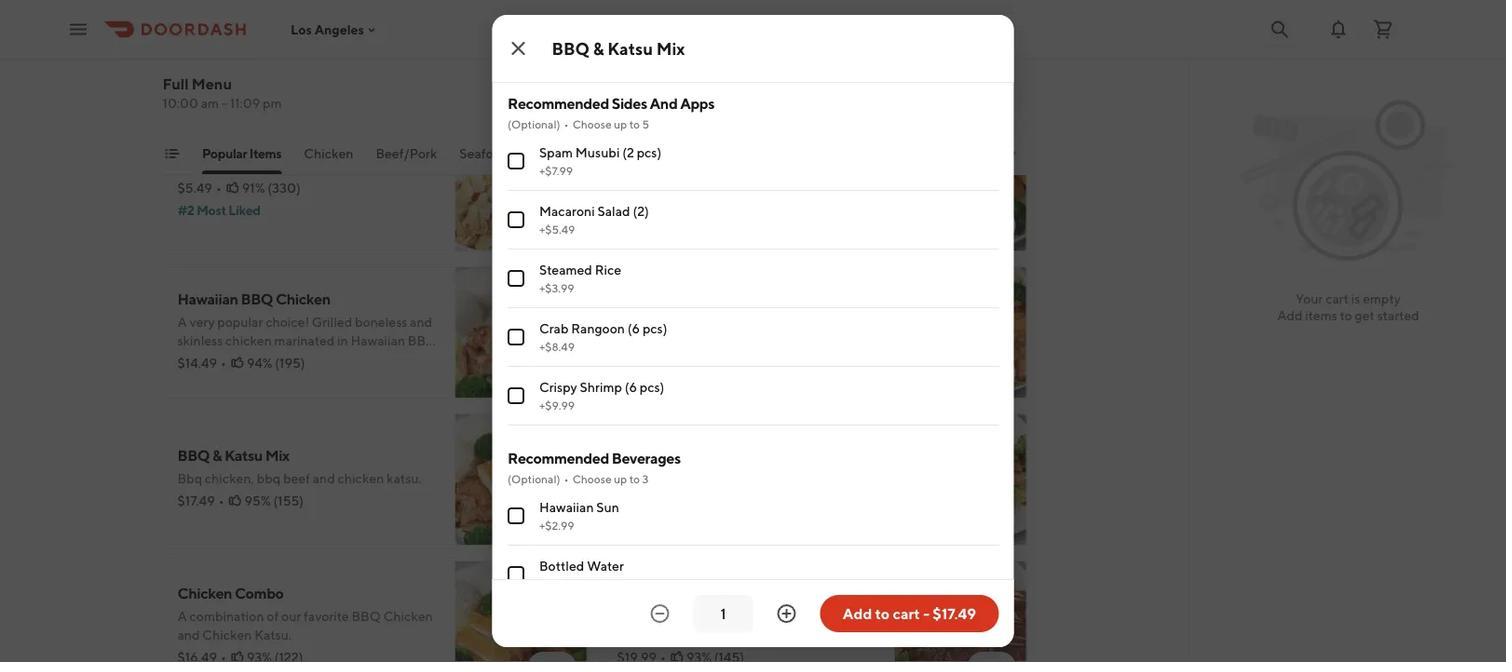 Task type: locate. For each thing, give the bounding box(es) containing it.
chicken combo image
[[455, 561, 587, 662]]

pcs) for crispy shrimp (6 pcs)
[[639, 380, 664, 395]]

(optional) up hawaiian sun +$2.99
[[507, 472, 560, 485]]

ono
[[816, 186, 842, 201]]

1 vertical spatial and
[[313, 471, 335, 486]]

a inside a block of rice topped with a dash of teriyaki sauce plus a slice of spam wrapped in seaweed.
[[617, 11, 627, 26]]

island favorites button
[[531, 144, 623, 174]]

of right the "dash"
[[818, 11, 830, 26]]

salad inside macaroni salad (2) +$5.49
[[597, 204, 630, 219]]

1 vertical spatial (optional)
[[507, 472, 560, 485]]

liked down 91% (330)
[[228, 203, 260, 218]]

chicken right "favorite"
[[383, 609, 433, 624]]

1 popular from the left
[[217, 314, 263, 330]]

$14.49 down one
[[617, 208, 657, 224]]

macaroni salad (2) image
[[455, 119, 587, 252]]

chicken left katsu.
[[338, 471, 384, 486]]

1 horizontal spatial served
[[764, 462, 804, 477]]

1 vertical spatial up
[[614, 472, 627, 485]]

2 +$2.99 from the top
[[539, 578, 574, 591]]

add button
[[528, 63, 576, 93], [968, 63, 1016, 93], [528, 211, 576, 240], [528, 358, 576, 388], [968, 358, 1016, 388], [528, 505, 576, 535]]

breaded
[[796, 167, 846, 183]]

popular
[[202, 146, 247, 161]]

1 vertical spatial beef
[[686, 290, 718, 308]]

a left the "dash"
[[778, 11, 785, 26]]

1 horizontal spatial popular
[[815, 314, 861, 330]]

spam up +$7.99
[[539, 145, 572, 160]]

93%
[[679, 52, 704, 67]]

- right korean in the right bottom of the page
[[923, 605, 930, 623]]

teriyaki
[[656, 480, 699, 496]]

chicken up sauce.
[[715, 462, 762, 477]]

1 up from the top
[[614, 117, 627, 130]]

11:09
[[230, 95, 260, 111]]

salad
[[242, 152, 278, 170], [597, 204, 630, 219]]

• for 95% (155)
[[219, 493, 224, 509]]

meal)
[[1011, 146, 1045, 161]]

macaroni up the +$5.49
[[539, 204, 594, 219]]

0 vertical spatial $17.49
[[177, 493, 215, 509]]

0 vertical spatial salad
[[242, 152, 278, 170]]

empty
[[1363, 291, 1401, 306]]

choice!
[[266, 314, 309, 330]]

grilled right choice!
[[312, 314, 352, 330]]

2 meal from the left
[[943, 146, 973, 161]]

1 vertical spatial choose
[[572, 472, 611, 485]]

1 vertical spatial salad
[[597, 204, 630, 219]]

hawaiian inside chicken & beef combo a combination of two of our most popular items: hawaiian bbq chicken & bbq beef.
[[655, 333, 709, 348]]

0 vertical spatial +$2.99
[[539, 519, 574, 532]]

+$2.99 down the "bottled" on the left bottom of page
[[539, 578, 574, 591]]

sauce. for hawaiian bbq chicken
[[177, 352, 217, 367]]

bottled
[[539, 558, 584, 574]]

2 recommended from the top
[[507, 449, 609, 467]]

of right one
[[646, 167, 658, 183]]

0 vertical spatial in
[[825, 29, 836, 45]]

katsu
[[608, 38, 653, 58], [674, 143, 713, 161], [845, 186, 879, 201], [224, 447, 263, 464]]

combo up katsu.
[[235, 585, 284, 602]]

most
[[194, 74, 224, 89], [636, 74, 666, 89], [196, 203, 226, 218]]

None checkbox
[[507, 270, 524, 287], [507, 388, 524, 404], [507, 508, 524, 524], [507, 566, 524, 583], [507, 270, 524, 287], [507, 388, 524, 404], [507, 508, 524, 524], [507, 566, 524, 583]]

1 +$2.99 from the top
[[539, 519, 574, 532]]

our inside chicken & beef combo a combination of two of our most popular items: hawaiian bbq chicken & bbq beef.
[[761, 314, 780, 330]]

0 horizontal spatial mix
[[265, 447, 290, 464]]

1 horizontal spatial grilled
[[617, 462, 658, 477]]

mix inside bbq & katsu mix bbq chicken, bbq beef and chicken katsu.
[[265, 447, 290, 464]]

2 vertical spatial in
[[811, 609, 822, 624]]

$14.49 •
[[177, 355, 226, 371]]

1 vertical spatial (2)
[[632, 204, 649, 219]]

chicken up 94%
[[226, 333, 272, 348]]

a
[[617, 11, 627, 26], [177, 29, 187, 45], [177, 314, 187, 330], [617, 314, 627, 330], [177, 609, 187, 624]]

+$2.99 for bottled water
[[539, 578, 574, 591]]

1 meal from the left
[[674, 146, 704, 161]]

recommended inside recommended sides and apps (optional) • choose up to 5
[[507, 95, 609, 112]]

• up #2 most liked
[[216, 180, 221, 196]]

marinated up grilled
[[748, 609, 808, 624]]

1 vertical spatial $17.49
[[933, 605, 976, 623]]

most down $5.49 •
[[196, 203, 226, 218]]

liked up the 11:09
[[226, 74, 258, 89]]

+$2.99 up the "bottled" on the left bottom of page
[[539, 519, 574, 532]]

very
[[190, 314, 215, 330]]

pcs) up $16.49 •
[[642, 321, 667, 336]]

short
[[371, 11, 403, 26], [654, 585, 690, 602]]

spam musubi (2 pcs) image
[[895, 0, 1027, 104]]

+$2.99 for hawaiian sun
[[539, 519, 574, 532]]

2 (optional) from the top
[[507, 472, 560, 485]]

a block of rice topped with a dash of teriyaki sauce plus a slice of spam wrapped in seaweed.
[[617, 11, 878, 63]]

meal right keiki
[[943, 146, 973, 161]]

• up hawaiian sun +$2.99
[[564, 472, 568, 485]]

0 vertical spatial grilled
[[312, 314, 352, 330]]

1 vertical spatial pcs)
[[642, 321, 667, 336]]

0 horizontal spatial combo
[[235, 585, 284, 602]]

0 vertical spatial choose
[[572, 117, 611, 130]]

0 vertical spatial boneless
[[355, 314, 407, 330]]

(2) inside macaroni salad (2) +$5.49
[[632, 204, 649, 219]]

91% left (330)
[[242, 180, 265, 196]]

macaroni
[[177, 152, 239, 170], [539, 204, 594, 219]]

1 recommended from the top
[[507, 95, 609, 112]]

most up am
[[194, 74, 224, 89]]

0 horizontal spatial kalbi
[[338, 11, 368, 26]]

0 vertical spatial recommended
[[507, 95, 609, 112]]

combo inside chicken & beef combo a combination of two of our most popular items: hawaiian bbq chicken & bbq beef.
[[720, 290, 769, 308]]

apps
[[680, 95, 714, 112]]

a inside bbq chicken, bbq beef & kalbi short ribs. a meat lover's favorite!
[[177, 29, 187, 45]]

0 horizontal spatial macaroni
[[177, 152, 239, 170]]

1 vertical spatial -
[[923, 605, 930, 623]]

1 (optional) from the top
[[507, 117, 560, 130]]

combo up the two
[[720, 290, 769, 308]]

chicken up items:
[[617, 290, 672, 308]]

0 horizontal spatial beef
[[296, 11, 324, 26]]

0 horizontal spatial beef
[[283, 471, 310, 486]]

1 horizontal spatial -
[[923, 605, 930, 623]]

add button for bbq chicken, bbq beef & kalbi short ribs. a meat lover's favorite!
[[528, 63, 576, 93]]

meat
[[190, 29, 220, 45]]

meal for mini
[[674, 146, 704, 161]]

2 up from the top
[[614, 472, 627, 485]]

choose up the sun
[[572, 472, 611, 485]]

0 vertical spatial kalbi
[[338, 11, 368, 26]]

most up and on the left top
[[636, 74, 666, 89]]

pcs) inside crispy shrimp (6 pcs) +$9.99
[[639, 380, 664, 395]]

• down skinless
[[221, 355, 226, 371]]

None checkbox
[[507, 153, 524, 170], [507, 211, 524, 228], [507, 329, 524, 346], [507, 153, 524, 170], [507, 211, 524, 228], [507, 329, 524, 346]]

- right am
[[222, 95, 227, 111]]

1 vertical spatial marinated
[[748, 609, 808, 624]]

1 vertical spatial 91%
[[242, 180, 265, 196]]

& inside bbq & katsu mix dialog
[[593, 38, 604, 58]]

0 horizontal spatial and
[[177, 627, 200, 643]]

1 horizontal spatial (2)
[[632, 204, 649, 219]]

91%
[[247, 52, 270, 67], [242, 180, 265, 196]]

0 horizontal spatial short
[[371, 11, 403, 26]]

chicken inside bbq & katsu mix bbq chicken, bbq beef and chicken katsu.
[[338, 471, 384, 486]]

1 horizontal spatial short
[[654, 585, 690, 602]]

shrimp
[[579, 380, 622, 395]]

• up island favorites
[[564, 117, 568, 130]]

chicken down one
[[617, 186, 663, 201]]

91% down lover's
[[247, 52, 270, 67]]

1 horizontal spatial combo
[[720, 290, 769, 308]]

style
[[617, 627, 647, 643]]

pcs) down $16.49 •
[[639, 380, 664, 395]]

1 horizontal spatial kalbi
[[617, 585, 651, 602]]

cart left is
[[1326, 291, 1349, 306]]

chicken katsu one of our best sellers! crispy breaded chicken fillets served with special ono katsu sauce.
[[617, 143, 879, 220]]

spam musubi (2 pcs) +$7.99
[[539, 145, 661, 177]]

(2)
[[280, 152, 299, 170], [632, 204, 649, 219]]

to left 5
[[629, 117, 640, 130]]

(6 inside crispy shrimp (6 pcs) +$9.99
[[624, 380, 637, 395]]

popular up beef.
[[815, 314, 861, 330]]

then
[[722, 627, 749, 643]]

chicken up choice!
[[276, 290, 330, 308]]

favorites
[[569, 146, 623, 161]]

• down chicken,
[[219, 493, 224, 509]]

of up katsu.
[[267, 609, 279, 624]]

with inside chicken katsu one of our best sellers! crispy breaded chicken fillets served with special ono katsu sauce.
[[744, 186, 769, 201]]

0 vertical spatial (optional)
[[507, 117, 560, 130]]

1 vertical spatial +$2.99
[[539, 578, 574, 591]]

1 horizontal spatial a
[[778, 11, 785, 26]]

kalbi right the los
[[338, 11, 368, 26]]

1 vertical spatial short
[[654, 585, 690, 602]]

2 vertical spatial pcs)
[[639, 380, 664, 395]]

teriyaki up 3
[[617, 437, 668, 455]]

combination up items:
[[629, 314, 704, 330]]

marinated inside kalbi short ribs tender beef short ribs marinated in korean style bbq sauce, then grilled to perfection.
[[748, 609, 808, 624]]

pcs) for crab rangoon (6 pcs)
[[642, 321, 667, 336]]

combo
[[720, 290, 769, 308], [235, 585, 284, 602]]

short inside bbq chicken, bbq beef & kalbi short ribs. a meat lover's favorite!
[[371, 11, 403, 26]]

90%
[[686, 355, 714, 371]]

up left 3
[[614, 472, 627, 485]]

recommended inside recommended beverages (optional) • choose up to 3
[[507, 449, 609, 467]]

in inside a block of rice topped with a dash of teriyaki sauce plus a slice of spam wrapped in seaweed.
[[825, 29, 836, 45]]

mix inside dialog
[[656, 38, 685, 58]]

0 horizontal spatial served
[[701, 186, 741, 201]]

of left the two
[[706, 314, 718, 330]]

to left get
[[1340, 308, 1352, 323]]

full
[[163, 75, 189, 93]]

most
[[783, 314, 812, 330]]

+$2.99 inside hawaiian sun +$2.99
[[539, 519, 574, 532]]

0 vertical spatial -
[[222, 95, 227, 111]]

+$2.99 inside "bottled water +$2.99"
[[539, 578, 574, 591]]

0 vertical spatial with
[[749, 11, 775, 26]]

beef left short
[[661, 609, 688, 624]]

• up "#1 most liked"
[[221, 52, 226, 67]]

a
[[778, 11, 785, 26], [681, 29, 688, 45]]

$16.49 •
[[617, 355, 666, 371]]

2 popular from the left
[[815, 314, 861, 330]]

with
[[749, 11, 775, 26], [744, 186, 769, 201], [807, 462, 832, 477]]

pcs) inside "crab rangoon (6 pcs) +$8.49"
[[642, 321, 667, 336]]

2 choose from the top
[[572, 472, 611, 485]]

island
[[531, 146, 566, 161]]

1 vertical spatial crispy
[[539, 380, 577, 395]]

hawaiian inside hawaiian sun +$2.99
[[539, 500, 593, 515]]

2 horizontal spatial and
[[410, 314, 432, 330]]

1 horizontal spatial in
[[811, 609, 822, 624]]

beef inside kalbi short ribs tender beef short ribs marinated in korean style bbq sauce, then grilled to perfection.
[[661, 609, 688, 624]]

favorite!
[[264, 29, 313, 45]]

1 vertical spatial grilled
[[617, 462, 658, 477]]

crispy up '+$9.99'
[[539, 380, 577, 395]]

(optional) inside recommended beverages (optional) • choose up to 3
[[507, 472, 560, 485]]

sauce. down one
[[617, 204, 656, 220]]

crispy
[[756, 167, 793, 183], [539, 380, 577, 395]]

kalbi up tender
[[617, 585, 651, 602]]

+$8.49
[[539, 340, 574, 353]]

recommended down '+$9.99'
[[507, 449, 609, 467]]

(6 for rangoon
[[627, 321, 640, 336]]

2 vertical spatial with
[[807, 462, 832, 477]]

bbq inside bbq & katsu mix bbq chicken, bbq beef and chicken katsu.
[[177, 447, 210, 464]]

0 vertical spatial combo
[[720, 290, 769, 308]]

teriyaki right the "dash"
[[833, 11, 878, 26]]

$14.49 down skinless
[[177, 355, 217, 371]]

combination inside 'chicken combo a combination of our favorite bbq chicken and chicken katsu.'
[[190, 609, 264, 624]]

0 vertical spatial served
[[701, 186, 741, 201]]

bbq
[[177, 11, 207, 26], [264, 11, 294, 26], [552, 38, 590, 58], [241, 290, 273, 308], [408, 333, 437, 348], [712, 333, 741, 348], [807, 333, 836, 348], [177, 447, 210, 464], [352, 609, 381, 624], [650, 627, 679, 643]]

short left ribs.
[[371, 11, 403, 26]]

(6 inside "crab rangoon (6 pcs) +$8.49"
[[627, 321, 640, 336]]

add button for macaroni salad (2)
[[528, 211, 576, 240]]

0 horizontal spatial teriyaki
[[617, 437, 668, 455]]

1 vertical spatial spam
[[539, 145, 572, 160]]

1 horizontal spatial beef
[[686, 290, 718, 308]]

keiki
[[911, 146, 940, 161]]

grilled up house
[[617, 462, 658, 477]]

to right korean in the right bottom of the page
[[875, 605, 890, 623]]

0 vertical spatial sauce.
[[617, 204, 656, 220]]

1 choose from the top
[[572, 117, 611, 130]]

teriyaki
[[833, 11, 878, 26], [617, 437, 668, 455]]

and inside hawaiian bbq chicken a very popular choice! grilled boneless and skinless chicken marinated in hawaiian bbq sauce.
[[410, 314, 432, 330]]

1 horizontal spatial and
[[313, 471, 335, 486]]

bbq & katsu mix dialog
[[492, 0, 1014, 662]]

to inside recommended sides and apps (optional) • choose up to 5
[[629, 117, 640, 130]]

2 vertical spatial and
[[177, 627, 200, 643]]

kalbi inside bbq chicken, bbq beef & kalbi short ribs. a meat lover's favorite!
[[338, 11, 368, 26]]

0 vertical spatial a
[[778, 11, 785, 26]]

(188)
[[716, 355, 746, 371]]

our inside teriyaki chicken grilled boneless chicken served with our house teriyaki sauce. $14.49
[[835, 462, 855, 477]]

crispy shrimp (6 pcs) +$9.99
[[539, 380, 664, 412]]

1 vertical spatial boneless
[[660, 462, 713, 477]]

chicken up teriyaki
[[670, 437, 725, 455]]

short up decrease quantity by 1 icon
[[654, 585, 690, 602]]

0 horizontal spatial grilled
[[312, 314, 352, 330]]

0 horizontal spatial meal
[[674, 146, 704, 161]]

salad up 91% (330)
[[242, 152, 278, 170]]

• for 94% (195)
[[221, 355, 226, 371]]

recommended for recommended sides and apps
[[507, 95, 609, 112]]

add for spam musubi (2 pcs) image
[[979, 70, 1005, 86]]

$17.49
[[177, 493, 215, 509], [933, 605, 976, 623]]

of down topped
[[720, 29, 732, 45]]

crispy up special
[[756, 167, 793, 183]]

1 vertical spatial combination
[[190, 609, 264, 624]]

mini
[[645, 146, 672, 161]]

our
[[660, 167, 680, 183], [761, 314, 780, 330], [835, 462, 855, 477], [281, 609, 301, 624]]

1 vertical spatial a
[[681, 29, 688, 45]]

recommended up island
[[507, 95, 609, 112]]

+$2.99
[[539, 519, 574, 532], [539, 578, 574, 591]]

0 horizontal spatial crispy
[[539, 380, 577, 395]]

0 vertical spatial up
[[614, 117, 627, 130]]

1 horizontal spatial salad
[[597, 204, 630, 219]]

spam down topped
[[734, 29, 768, 45]]

best
[[683, 167, 709, 183]]

93% (316)
[[679, 52, 736, 67]]

to left 3
[[629, 472, 640, 485]]

marinated down choice!
[[274, 333, 335, 348]]

water
[[587, 558, 624, 574]]

beef up "favorite!"
[[296, 11, 324, 26]]

$18.99
[[177, 52, 217, 67]]

0 vertical spatial crispy
[[756, 167, 793, 183]]

1 vertical spatial cart
[[893, 605, 920, 623]]

0 horizontal spatial boneless
[[355, 314, 407, 330]]

1 horizontal spatial spam
[[734, 29, 768, 45]]

meal
[[674, 146, 704, 161], [943, 146, 973, 161]]

beef
[[296, 11, 324, 26], [686, 290, 718, 308]]

mix up "bbq"
[[265, 447, 290, 464]]

0 vertical spatial short
[[371, 11, 403, 26]]

boneless inside hawaiian bbq chicken a very popular choice! grilled boneless and skinless chicken marinated in hawaiian bbq sauce.
[[355, 314, 407, 330]]

95%
[[245, 493, 271, 509]]

1 horizontal spatial combination
[[629, 314, 704, 330]]

1 vertical spatial (6
[[624, 380, 637, 395]]

1 vertical spatial combo
[[235, 585, 284, 602]]

and for hawaiian bbq chicken
[[410, 314, 432, 330]]

mix for bbq & katsu mix
[[656, 38, 685, 58]]

(2) up (330)
[[280, 152, 299, 170]]

- inside the "full menu 10:00 am - 11:09 pm"
[[222, 95, 227, 111]]

of right the two
[[746, 314, 758, 330]]

(6 down $16.49
[[624, 380, 637, 395]]

recommended
[[507, 95, 609, 112], [507, 449, 609, 467]]

sauce. for chicken katsu
[[617, 204, 656, 220]]

$17.49 inside add to cart - $17.49 button
[[933, 605, 976, 623]]

up inside recommended sides and apps (optional) • choose up to 5
[[614, 117, 627, 130]]

beef up 90%
[[686, 290, 718, 308]]

popular items
[[202, 146, 281, 161]]

1 horizontal spatial mix
[[656, 38, 685, 58]]

-
[[222, 95, 227, 111], [923, 605, 930, 623]]

0 horizontal spatial cart
[[893, 605, 920, 623]]

0 horizontal spatial sauce.
[[177, 352, 217, 367]]

0 vertical spatial (6
[[627, 321, 640, 336]]

spam inside a block of rice topped with a dash of teriyaki sauce plus a slice of spam wrapped in seaweed.
[[734, 29, 768, 45]]

chicken inside hawaiian bbq chicken a very popular choice! grilled boneless and skinless chicken marinated in hawaiian bbq sauce.
[[226, 333, 272, 348]]

of up plus
[[664, 11, 676, 26]]

beef up (155)
[[283, 471, 310, 486]]

(6 up $16.49
[[627, 321, 640, 336]]

choose up musubi
[[572, 117, 611, 130]]

macaroni inside macaroni salad (2) +$5.49
[[539, 204, 594, 219]]

& inside bbq & katsu mix bbq chicken, bbq beef and chicken katsu.
[[212, 447, 222, 464]]

0 vertical spatial spam
[[734, 29, 768, 45]]

up inside recommended beverages (optional) • choose up to 3
[[614, 472, 627, 485]]

a right plus
[[681, 29, 688, 45]]

and inside bbq & katsu mix bbq chicken, bbq beef and chicken katsu.
[[313, 471, 335, 486]]

bbq
[[257, 471, 281, 486]]

seafood button
[[459, 144, 508, 174]]

• up #3 most liked
[[653, 52, 659, 67]]

teriyaki chicken grilled boneless chicken served with our house teriyaki sauce. $14.49
[[617, 437, 855, 518]]

0 vertical spatial macaroni
[[177, 152, 239, 170]]

(kid's
[[975, 146, 1008, 161]]

sauce. down skinless
[[177, 352, 217, 367]]

chicken up one
[[617, 143, 672, 161]]

add for the bbq & katsu mix image
[[539, 512, 565, 527]]

macaroni for macaroni salad (2) +$5.49
[[539, 204, 594, 219]]

salad for macaroni salad (2) +$5.49
[[597, 204, 630, 219]]

Current quantity is 1 number field
[[705, 604, 742, 624]]

1 horizontal spatial meal
[[943, 146, 973, 161]]

combo inside 'chicken combo a combination of our favorite bbq chicken and chicken katsu.'
[[235, 585, 284, 602]]

pcs) for spam musubi (2 pcs)
[[636, 145, 661, 160]]

decrease quantity by 1 image
[[649, 603, 671, 625]]

0 horizontal spatial -
[[222, 95, 227, 111]]

• right $16.49
[[660, 355, 666, 371]]

0 vertical spatial teriyaki
[[833, 11, 878, 26]]

0 horizontal spatial $17.49
[[177, 493, 215, 509]]

our inside 'chicken combo a combination of our favorite bbq chicken and chicken katsu.'
[[281, 609, 301, 624]]

choose inside recommended sides and apps (optional) • choose up to 5
[[572, 117, 611, 130]]

notification bell image
[[1327, 18, 1350, 41]]

pcs) right the (2
[[636, 145, 661, 160]]

(2) down one
[[632, 204, 649, 219]]

macaroni up $5.49 •
[[177, 152, 239, 170]]

served inside chicken katsu one of our best sellers! crispy breaded chicken fillets served with special ono katsu sauce.
[[701, 186, 741, 201]]

(6 for shrimp
[[624, 380, 637, 395]]

salad down one
[[597, 204, 630, 219]]

• for 90% (188)
[[660, 355, 666, 371]]

a inside chicken & beef combo a combination of two of our most popular items: hawaiian bbq chicken & bbq beef.
[[617, 314, 627, 330]]

91% for chicken,
[[247, 52, 270, 67]]

combination up katsu.
[[190, 609, 264, 624]]

los angeles button
[[291, 22, 379, 37]]

popular right "very"
[[217, 314, 263, 330]]

1 vertical spatial macaroni
[[539, 204, 594, 219]]

+$7.99
[[539, 164, 573, 177]]

0 vertical spatial 91%
[[247, 52, 270, 67]]

$14.49 inside teriyaki chicken grilled boneless chicken served with our house teriyaki sauce. $14.49
[[617, 503, 657, 518]]

pcs) inside spam musubi (2 pcs) +$7.99
[[636, 145, 661, 160]]

beef/pork
[[375, 146, 437, 161]]

to down increase quantity by 1 image
[[792, 627, 804, 643]]

0 vertical spatial cart
[[1326, 291, 1349, 306]]

#3
[[617, 74, 634, 89]]

1 horizontal spatial boneless
[[660, 462, 713, 477]]

sauce. inside hawaiian bbq chicken a very popular choice! grilled boneless and skinless chicken marinated in hawaiian bbq sauce.
[[177, 352, 217, 367]]

1 horizontal spatial macaroni
[[539, 204, 594, 219]]

steamed
[[539, 262, 592, 278]]

macaroni salad (2) +$5.49
[[539, 204, 649, 236]]

short inside kalbi short ribs tender beef short ribs marinated in korean style bbq sauce, then grilled to perfection.
[[654, 585, 690, 602]]

bbq inside kalbi short ribs tender beef short ribs marinated in korean style bbq sauce, then grilled to perfection.
[[650, 627, 679, 643]]

$14.49 down house
[[617, 503, 657, 518]]

katsu inside bbq & katsu mix bbq chicken, bbq beef and chicken katsu.
[[224, 447, 263, 464]]

0 vertical spatial marinated
[[274, 333, 335, 348]]

1 horizontal spatial cart
[[1326, 291, 1349, 306]]

chicken & beef combo image
[[895, 266, 1027, 399]]

spam inside spam musubi (2 pcs) +$7.99
[[539, 145, 572, 160]]

1 horizontal spatial sauce.
[[617, 204, 656, 220]]

combination
[[629, 314, 704, 330], [190, 609, 264, 624]]

popular inside chicken & beef combo a combination of two of our most popular items: hawaiian bbq chicken & bbq beef.
[[815, 314, 861, 330]]

sauce. inside chicken katsu one of our best sellers! crispy breaded chicken fillets served with special ono katsu sauce.
[[617, 204, 656, 220]]

mix left slice on the top
[[656, 38, 685, 58]]

1 vertical spatial in
[[337, 333, 348, 348]]

0 vertical spatial combination
[[629, 314, 704, 330]]

to inside kalbi short ribs tender beef short ribs marinated in korean style bbq sauce, then grilled to perfection.
[[792, 627, 804, 643]]

close bbq & katsu mix image
[[507, 37, 530, 60]]

$14.49 for $14.49 •
[[177, 355, 217, 371]]

0 horizontal spatial marinated
[[274, 333, 335, 348]]

add button for chicken & beef combo
[[968, 358, 1016, 388]]

hawaiian
[[177, 290, 238, 308], [351, 333, 405, 348], [655, 333, 709, 348], [539, 500, 593, 515]]

beef inside bbq & katsu mix bbq chicken, bbq beef and chicken katsu.
[[283, 471, 310, 486]]

chicken inside teriyaki chicken grilled boneless chicken served with our house teriyaki sauce. $14.49
[[715, 462, 762, 477]]

up down sides
[[614, 117, 627, 130]]

in inside kalbi short ribs tender beef short ribs marinated in korean style bbq sauce, then grilled to perfection.
[[811, 609, 822, 624]]

full menu 10:00 am - 11:09 pm
[[163, 75, 282, 111]]

bbq & katsu mix image
[[455, 414, 587, 546]]

mix for bbq & katsu mix bbq chicken, bbq beef and chicken katsu.
[[265, 447, 290, 464]]

& for chicken & beef combo a combination of two of our most popular items: hawaiian bbq chicken & bbq beef.
[[674, 290, 684, 308]]

• for 91% (330)
[[216, 180, 221, 196]]

chicken right items
[[304, 146, 353, 161]]

0 vertical spatial $14.49
[[617, 208, 657, 224]]

1 vertical spatial served
[[764, 462, 804, 477]]

ribs
[[724, 609, 745, 624]]

hawaiian sun +$2.99
[[539, 500, 619, 532]]

cart right korean in the right bottom of the page
[[893, 605, 920, 623]]

meal up best
[[674, 146, 704, 161]]



Task type: describe. For each thing, give the bounding box(es) containing it.
(448)
[[272, 52, 305, 67]]

items
[[249, 146, 281, 161]]

$7.99
[[617, 52, 650, 67]]

sauce.
[[702, 480, 739, 496]]

• inside recommended beverages (optional) • choose up to 3
[[564, 472, 568, 485]]

teriyaki chicken image
[[895, 414, 1027, 546]]

• for 93% (316)
[[653, 52, 659, 67]]

is
[[1352, 291, 1360, 306]]

and for chicken combo
[[177, 627, 200, 643]]

your
[[1296, 291, 1323, 306]]

0 horizontal spatial a
[[681, 29, 688, 45]]

teriyaki inside a block of rice topped with a dash of teriyaki sauce plus a slice of spam wrapped in seaweed.
[[833, 11, 878, 26]]

(optional) inside recommended sides and apps (optional) • choose up to 5
[[507, 117, 560, 130]]

beverages
[[611, 449, 680, 467]]

90% (188)
[[686, 355, 746, 371]]

sides
[[611, 95, 647, 112]]

perfection.
[[807, 627, 872, 643]]

of inside 'chicken combo a combination of our favorite bbq chicken and chicken katsu.'
[[267, 609, 279, 624]]

to inside recommended beverages (optional) • choose up to 3
[[629, 472, 640, 485]]

of inside chicken katsu one of our best sellers! crispy breaded chicken fillets served with special ono katsu sauce.
[[646, 167, 658, 183]]

(155)
[[273, 493, 304, 509]]

items:
[[617, 333, 652, 348]]

chicken button
[[304, 144, 353, 174]]

chicken katsu image
[[895, 119, 1027, 252]]

#2
[[177, 203, 194, 218]]

boneless inside teriyaki chicken grilled boneless chicken served with our house teriyaki sauce. $14.49
[[660, 462, 713, 477]]

& inside bbq chicken, bbq beef & kalbi short ribs. a meat lover's favorite!
[[327, 11, 335, 26]]

steamed rice +$3.99
[[539, 262, 621, 294]]

grilled inside hawaiian bbq chicken a very popular choice! grilled boneless and skinless chicken marinated in hawaiian bbq sauce.
[[312, 314, 352, 330]]

$5.49
[[177, 180, 212, 196]]

add for chicken & beef combo "image"
[[979, 365, 1005, 380]]

salad for macaroni salad (2)
[[242, 152, 278, 170]]

served inside teriyaki chicken grilled boneless chicken served with our house teriyaki sauce. $14.49
[[764, 462, 804, 477]]

91% (330)
[[242, 180, 301, 196]]

most for macaroni salad (2)
[[196, 203, 226, 218]]

& for bbq & katsu mix bbq chicken, bbq beef and chicken katsu.
[[212, 447, 222, 464]]

skinless
[[177, 333, 223, 348]]

rice
[[595, 262, 621, 278]]

scroll menu navigation right image
[[1005, 146, 1020, 161]]

$18.99 •
[[177, 52, 226, 67]]

macaroni for macaroni salad (2)
[[177, 152, 239, 170]]

short
[[691, 609, 721, 624]]

topped
[[704, 11, 747, 26]]

a inside hawaiian bbq chicken a very popular choice! grilled boneless and skinless chicken marinated in hawaiian bbq sauce.
[[177, 314, 187, 330]]

ribs
[[692, 585, 721, 602]]

mini meal
[[645, 146, 704, 161]]

to inside button
[[875, 605, 890, 623]]

add for 'macaroni salad (2)' image
[[539, 218, 565, 233]]

mini meal button
[[645, 144, 704, 174]]

open menu image
[[67, 18, 89, 41]]

started
[[1377, 308, 1419, 323]]

bbq inside dialog
[[552, 38, 590, 58]]

+$3.99
[[539, 281, 574, 294]]

sauce,
[[682, 627, 719, 643]]

add to cart - $17.49
[[843, 605, 976, 623]]

(2) for macaroni salad (2) +$5.49
[[632, 204, 649, 219]]

$7.99 •
[[617, 52, 659, 67]]

(2) for macaroni salad (2)
[[280, 152, 299, 170]]

recommended beverages group
[[507, 448, 999, 662]]

chicken down $17.49 •
[[177, 585, 232, 602]]

chicken left katsu.
[[202, 627, 252, 643]]

kalbi inside kalbi short ribs tender beef short ribs marinated in korean style bbq sauce, then grilled to perfection.
[[617, 585, 651, 602]]

chicken inside hawaiian bbq chicken a very popular choice! grilled boneless and skinless chicken marinated in hawaiian bbq sauce.
[[276, 290, 330, 308]]

increase quantity by 1 image
[[776, 603, 798, 625]]

order button
[[572, 35, 673, 73]]

add inside button
[[843, 605, 872, 623]]

katsu inside bbq & katsu mix dialog
[[608, 38, 653, 58]]

chicken inside chicken katsu one of our best sellers! crispy breaded chicken fillets served with special ono katsu sauce.
[[617, 186, 663, 201]]

most for bbq chicken, bbq beef & kalbi short ribs. a meat lover's favorite!
[[194, 74, 224, 89]]

add button for hawaiian bbq chicken
[[528, 358, 576, 388]]

our inside chicken katsu one of our best sellers! crispy breaded chicken fillets served with special ono katsu sauce.
[[660, 167, 680, 183]]

bbq inside 'chicken combo a combination of our favorite bbq chicken and chicken katsu.'
[[352, 609, 381, 624]]

menu
[[192, 75, 232, 93]]

beef inside bbq chicken, bbq beef & kalbi short ribs. a meat lover's favorite!
[[296, 11, 324, 26]]

am
[[201, 95, 219, 111]]

$17.49 •
[[177, 493, 224, 509]]

with inside teriyaki chicken grilled boneless chicken served with our house teriyaki sauce. $14.49
[[807, 462, 832, 477]]

(316)
[[707, 52, 736, 67]]

katsu.
[[387, 471, 422, 486]]

kalbi short ribs tender beef short ribs marinated in korean style bbq sauce, then grilled to perfection.
[[617, 585, 872, 643]]

liked down '93%'
[[668, 74, 700, 89]]

teriyaki inside teriyaki chicken grilled boneless chicken served with our house teriyaki sauce. $14.49
[[617, 437, 668, 455]]

+$9.99
[[539, 399, 574, 412]]

tender
[[617, 609, 659, 624]]

chicken inside teriyaki chicken grilled boneless chicken served with our house teriyaki sauce. $14.49
[[670, 437, 725, 455]]

bbq & katsu mix bbq chicken, bbq beef and chicken katsu.
[[177, 447, 422, 486]]

$14.49 for $14.49
[[617, 208, 657, 224]]

get
[[1355, 308, 1375, 323]]

seafood
[[459, 146, 508, 161]]

two
[[721, 314, 743, 330]]

items
[[1305, 308, 1338, 323]]

marinated inside hawaiian bbq chicken a very popular choice! grilled boneless and skinless chicken marinated in hawaiian bbq sauce.
[[274, 333, 335, 348]]

hawaiian bbq chicken image
[[455, 266, 587, 399]]

in inside hawaiian bbq chicken a very popular choice! grilled boneless and skinless chicken marinated in hawaiian bbq sauce.
[[337, 333, 348, 348]]

+$5.49
[[539, 223, 575, 236]]

cart inside your cart is empty add items to get started
[[1326, 291, 1349, 306]]

& for bbq & katsu mix
[[593, 38, 604, 58]]

grilled
[[752, 627, 789, 643]]

ribs.
[[406, 11, 435, 26]]

musubi
[[575, 145, 619, 160]]

pm
[[263, 95, 282, 111]]

add for hawaiian bbq mix "image"
[[539, 70, 565, 86]]

(330)
[[268, 180, 301, 196]]

block
[[629, 11, 662, 26]]

choose inside recommended beverages (optional) • choose up to 3
[[572, 472, 611, 485]]

macaroni salad (2)
[[177, 152, 299, 170]]

bbq & katsu mix
[[552, 38, 685, 58]]

- inside button
[[923, 605, 930, 623]]

beef inside chicken & beef combo a combination of two of our most popular items: hawaiian bbq chicken & bbq beef.
[[686, 290, 718, 308]]

91% for salad
[[242, 180, 265, 196]]

sauce
[[617, 29, 651, 45]]

chicken combo a combination of our favorite bbq chicken and chicken katsu.
[[177, 585, 433, 643]]

rangoon
[[571, 321, 625, 336]]

korean
[[824, 609, 867, 624]]

and
[[649, 95, 677, 112]]

lover's
[[223, 29, 261, 45]]

one
[[617, 167, 643, 183]]

angeles
[[315, 22, 364, 37]]

add inside your cart is empty add items to get started
[[1277, 308, 1303, 323]]

crispy inside chicken katsu one of our best sellers! crispy breaded chicken fillets served with special ono katsu sauce.
[[756, 167, 793, 183]]

$16.49
[[617, 355, 657, 371]]

• for 91% (448)
[[221, 52, 226, 67]]

95% (155)
[[245, 493, 304, 509]]

• inside recommended sides and apps (optional) • choose up to 5
[[564, 117, 568, 130]]

seaweed.
[[617, 48, 672, 63]]

chicken,
[[205, 471, 254, 486]]

rice
[[679, 11, 701, 26]]

grilled inside teriyaki chicken grilled boneless chicken served with our house teriyaki sauce. $14.49
[[617, 462, 658, 477]]

to inside your cart is empty add items to get started
[[1340, 308, 1352, 323]]

katsu.
[[254, 627, 292, 643]]

hawaiian bbq mix image
[[455, 0, 587, 104]]

recommended for recommended beverages
[[507, 449, 609, 467]]

0 items, open order cart image
[[1372, 18, 1395, 41]]

add button for bbq & katsu mix
[[528, 505, 576, 535]]

island favorites
[[531, 146, 623, 161]]

combination inside chicken & beef combo a combination of two of our most popular items: hawaiian bbq chicken & bbq beef.
[[629, 314, 704, 330]]

cart inside button
[[893, 605, 920, 623]]

kalbi short ribs image
[[895, 561, 1027, 662]]

popular inside hawaiian bbq chicken a very popular choice! grilled boneless and skinless chicken marinated in hawaiian bbq sauce.
[[217, 314, 263, 330]]

94%
[[247, 355, 272, 371]]

crispy inside crispy shrimp (6 pcs) +$9.99
[[539, 380, 577, 395]]

liked for bbq
[[226, 74, 258, 89]]

bbq
[[177, 471, 202, 486]]

add for hawaiian bbq chicken 'image'
[[539, 365, 565, 380]]

wrapped
[[770, 29, 823, 45]]

with inside a block of rice topped with a dash of teriyaki sauce plus a slice of spam wrapped in seaweed.
[[749, 11, 775, 26]]

plus
[[654, 29, 679, 45]]

recommended sides and apps group
[[507, 93, 999, 426]]

sellers!
[[711, 167, 753, 183]]

94% (195)
[[247, 355, 305, 371]]

bottled water +$2.99
[[539, 558, 624, 591]]

chicken inside chicken katsu one of our best sellers! crispy breaded chicken fillets served with special ono katsu sauce.
[[617, 143, 672, 161]]

liked for (2)
[[228, 203, 260, 218]]

bbq chicken, bbq beef & kalbi short ribs. a meat lover's favorite!
[[177, 11, 435, 45]]

meal for keiki
[[943, 146, 973, 161]]

keiki meal (kid's meal) button
[[911, 144, 1045, 174]]

recommended beverages (optional) • choose up to 3
[[507, 449, 680, 485]]

a inside 'chicken combo a combination of our favorite bbq chicken and chicken katsu.'
[[177, 609, 187, 624]]

chicken down most
[[744, 333, 793, 348]]



Task type: vqa. For each thing, say whether or not it's contained in the screenshot.
the middle LETTUCE
no



